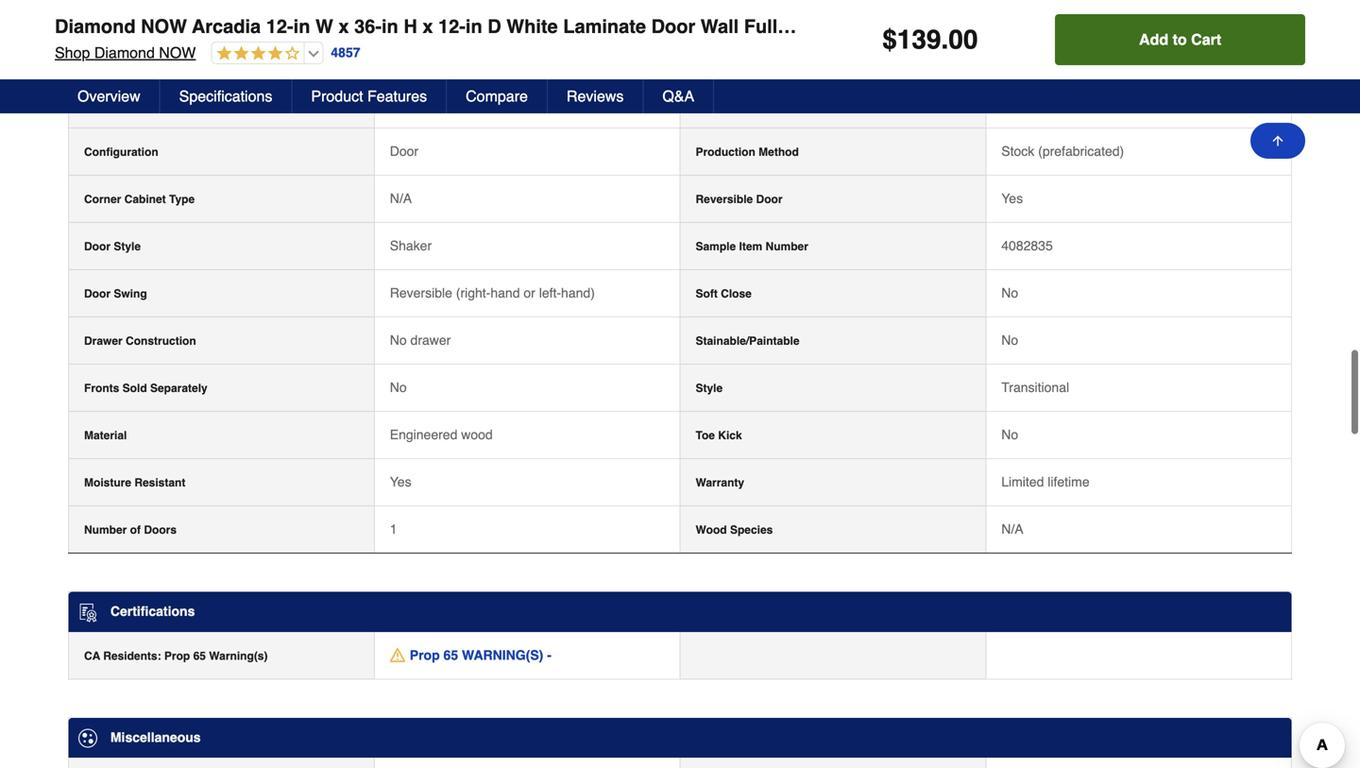 Task type: vqa. For each thing, say whether or not it's contained in the screenshot.
'compare' Button
yes



Task type: locate. For each thing, give the bounding box(es) containing it.
doors
[[144, 523, 177, 537]]

separately
[[150, 382, 208, 395]]

no drawer
[[390, 333, 451, 348]]

0 horizontal spatial 65
[[193, 649, 206, 663]]

cart
[[1192, 31, 1222, 48]]

door down furniture
[[390, 144, 419, 159]]

sample item number
[[696, 240, 809, 253]]

reversible down production
[[696, 193, 753, 206]]

1 horizontal spatial in
[[382, 16, 398, 37]]

1 vertical spatial diamond
[[94, 44, 155, 61]]

2 vertical spatial style
[[696, 382, 723, 395]]

shaker
[[1129, 16, 1192, 37], [390, 238, 432, 253]]

laminate
[[563, 16, 646, 37]]

white
[[507, 16, 558, 37]]

warning(s)
[[209, 649, 268, 663]]

0 horizontal spatial number
[[84, 523, 127, 537]]

compare
[[466, 87, 528, 105]]

drawer
[[411, 333, 451, 348]]

hand)
[[561, 285, 595, 300]]

$ 139 . 00
[[883, 25, 978, 55]]

construction up fronts sold separately
[[126, 334, 196, 348]]

diamond up shop
[[55, 16, 136, 37]]

production
[[696, 146, 756, 159]]

limited lifetime
[[1002, 474, 1090, 489]]

0 horizontal spatial n/a
[[390, 191, 412, 206]]

panel
[[1073, 16, 1124, 37], [696, 98, 726, 112]]

construction for furniture board
[[109, 98, 179, 112]]

now up shop diamond now
[[141, 16, 187, 37]]

panel right q&a
[[696, 98, 726, 112]]

x right h
[[423, 16, 433, 37]]

2 horizontal spatial style
[[729, 98, 756, 112]]

1 vertical spatial number
[[84, 523, 127, 537]]

reversible up no drawer
[[390, 285, 452, 300]]

number
[[766, 240, 809, 253], [84, 523, 127, 537]]

product features button
[[292, 79, 447, 113]]

0 vertical spatial number
[[766, 240, 809, 253]]

style up toe
[[696, 382, 723, 395]]

in left d
[[466, 16, 483, 37]]

diamond now arcadia 12-in w x 36-in h x 12-in d white laminate door wall fully assembled cabinet (recessed panel shaker door style)
[[55, 16, 1298, 37]]

add to cart button
[[1056, 14, 1306, 65]]

prop right prop65 warning image
[[410, 647, 440, 663]]

kick
[[718, 429, 742, 442]]

12- up 4 stars image
[[266, 16, 294, 37]]

1 vertical spatial panel
[[696, 98, 726, 112]]

prop
[[410, 647, 440, 663], [164, 649, 190, 663]]

type
[[169, 193, 195, 206]]

4082835
[[1002, 238, 1053, 253]]

prop right residents:
[[164, 649, 190, 663]]

0 vertical spatial now
[[141, 16, 187, 37]]

soft close
[[696, 287, 752, 300]]

0 vertical spatial shaker
[[1129, 16, 1192, 37]]

door style
[[84, 240, 141, 253]]

12- right h
[[438, 16, 466, 37]]

0 vertical spatial cabinet
[[899, 16, 968, 37]]

ca
[[84, 649, 100, 663]]

1 horizontal spatial prop
[[410, 647, 440, 663]]

0 vertical spatial construction
[[109, 98, 179, 112]]

construction right box
[[109, 98, 179, 112]]

corner cabinet type
[[84, 193, 195, 206]]

now down shelves
[[159, 44, 196, 61]]

style up production method at the right of page
[[729, 98, 756, 112]]

2 in from the left
[[382, 16, 398, 37]]

q&a
[[663, 87, 695, 105]]

0 horizontal spatial cabinet
[[124, 193, 166, 206]]

1 vertical spatial construction
[[126, 334, 196, 348]]

1 12- from the left
[[266, 16, 294, 37]]

cabinet right $ on the top right of page
[[899, 16, 968, 37]]

no up "transitional"
[[1002, 333, 1019, 348]]

x right w
[[339, 16, 349, 37]]

q&a button
[[644, 79, 714, 113]]

0 vertical spatial reversible
[[696, 193, 753, 206]]

reviews
[[567, 87, 624, 105]]

1 horizontal spatial panel
[[1073, 16, 1124, 37]]

1 horizontal spatial n/a
[[1002, 522, 1024, 537]]

0 horizontal spatial style
[[114, 240, 141, 253]]

0 horizontal spatial in
[[293, 16, 310, 37]]

d
[[488, 16, 501, 37]]

0 vertical spatial style
[[729, 98, 756, 112]]

1 vertical spatial style
[[114, 240, 141, 253]]

moisture
[[84, 476, 131, 489]]

left-
[[539, 285, 561, 300]]

1 horizontal spatial x
[[423, 16, 433, 37]]

features
[[368, 87, 427, 105]]

cabinet left the type
[[124, 193, 166, 206]]

adjustable shelves
[[84, 4, 188, 17]]

limited
[[1002, 474, 1044, 489]]

in
[[293, 16, 310, 37], [382, 16, 398, 37], [466, 16, 483, 37]]

prop65 warning image
[[390, 647, 405, 663]]

1 vertical spatial cabinet
[[124, 193, 166, 206]]

material
[[84, 429, 127, 442]]

0 horizontal spatial reversible
[[390, 285, 452, 300]]

corner
[[84, 193, 121, 206]]

in left w
[[293, 16, 310, 37]]

now
[[141, 16, 187, 37], [159, 44, 196, 61]]

yes down 'stock'
[[1002, 191, 1023, 206]]

2 12- from the left
[[438, 16, 466, 37]]

1 horizontal spatial yes
[[1002, 191, 1023, 206]]

wood species
[[696, 523, 773, 537]]

no
[[1002, 285, 1019, 300], [390, 333, 407, 348], [1002, 333, 1019, 348], [390, 380, 407, 395], [1002, 427, 1019, 442]]

h
[[404, 16, 417, 37]]

warning(s)
[[462, 647, 544, 663]]

0 horizontal spatial x
[[339, 16, 349, 37]]

0 horizontal spatial panel
[[696, 98, 726, 112]]

0 horizontal spatial 12-
[[266, 16, 294, 37]]

0 vertical spatial n/a
[[390, 191, 412, 206]]

x
[[339, 16, 349, 37], [423, 16, 433, 37]]

in left h
[[382, 16, 398, 37]]

diamond down adjustable at the left top of the page
[[94, 44, 155, 61]]

number right item
[[766, 240, 809, 253]]

1 in from the left
[[293, 16, 310, 37]]

swing
[[114, 287, 147, 300]]

arrow up image
[[1271, 133, 1286, 148]]

2 horizontal spatial in
[[466, 16, 483, 37]]

overview button
[[59, 79, 160, 113]]

number left "of"
[[84, 523, 127, 537]]

style up swing
[[114, 240, 141, 253]]

reviews button
[[548, 79, 644, 113]]

product features
[[311, 87, 427, 105]]

0 horizontal spatial prop
[[164, 649, 190, 663]]

yes up 1
[[390, 474, 412, 489]]

1 vertical spatial yes
[[390, 474, 412, 489]]

0 horizontal spatial shaker
[[390, 238, 432, 253]]

no down 4082835
[[1002, 285, 1019, 300]]

species
[[730, 523, 773, 537]]

1 x from the left
[[339, 16, 349, 37]]

12-
[[266, 16, 294, 37], [438, 16, 466, 37]]

n/a
[[390, 191, 412, 206], [1002, 522, 1024, 537]]

production method
[[696, 146, 799, 159]]

yes
[[1002, 191, 1023, 206], [390, 474, 412, 489]]

1 horizontal spatial reversible
[[696, 193, 753, 206]]

no up limited
[[1002, 427, 1019, 442]]

1 vertical spatial reversible
[[390, 285, 452, 300]]

1 vertical spatial n/a
[[1002, 522, 1024, 537]]

diamond
[[55, 16, 136, 37], [94, 44, 155, 61]]

configuration
[[84, 146, 158, 159]]

lifetime
[[1048, 474, 1090, 489]]

moisture resistant
[[84, 476, 186, 489]]

1 horizontal spatial shaker
[[1129, 16, 1192, 37]]

65
[[444, 647, 458, 663], [193, 649, 206, 663]]

style for door style
[[114, 240, 141, 253]]

panel left add
[[1073, 16, 1124, 37]]

1 horizontal spatial 12-
[[438, 16, 466, 37]]



Task type: describe. For each thing, give the bounding box(es) containing it.
shop
[[55, 44, 90, 61]]

1 vertical spatial now
[[159, 44, 196, 61]]

.
[[941, 25, 949, 55]]

no for reversible (right-hand or left-hand)
[[1002, 285, 1019, 300]]

box
[[84, 98, 106, 112]]

door left swing
[[84, 287, 111, 300]]

wall
[[701, 16, 739, 37]]

drawer
[[84, 334, 123, 348]]

miscellaneous
[[110, 730, 201, 745]]

0 vertical spatial diamond
[[55, 16, 136, 37]]

no down no drawer
[[390, 380, 407, 395]]

reversible door
[[696, 193, 783, 206]]

overview
[[77, 87, 140, 105]]

arcadia
[[192, 16, 261, 37]]

furniture board
[[390, 96, 480, 112]]

w
[[316, 16, 333, 37]]

0 vertical spatial yes
[[1002, 191, 1023, 206]]

ca residents: prop 65 warning(s)
[[84, 649, 268, 663]]

engineered wood
[[390, 427, 493, 442]]

(right-
[[456, 285, 491, 300]]

4 stars image
[[212, 45, 300, 63]]

item
[[739, 240, 763, 253]]

panel style
[[696, 98, 756, 112]]

no for no drawer
[[1002, 333, 1019, 348]]

door right to
[[1197, 16, 1241, 37]]

-
[[547, 647, 552, 663]]

compare button
[[447, 79, 548, 113]]

style)
[[1247, 16, 1298, 37]]

assembled
[[793, 16, 894, 37]]

stainable/paintable
[[696, 334, 800, 348]]

sample
[[696, 240, 736, 253]]

reversible for reversible door
[[696, 193, 753, 206]]

engineered
[[390, 427, 458, 442]]

no for engineered wood
[[1002, 427, 1019, 442]]

$
[[883, 25, 897, 55]]

sold
[[123, 382, 147, 395]]

1 horizontal spatial 65
[[444, 647, 458, 663]]

(recessed
[[974, 16, 1068, 37]]

drawer construction
[[84, 334, 196, 348]]

36-
[[354, 16, 382, 37]]

2 x from the left
[[423, 16, 433, 37]]

stock (prefabricated)
[[1002, 144, 1125, 159]]

no left drawer on the top left
[[390, 333, 407, 348]]

construction for no drawer
[[126, 334, 196, 348]]

stock
[[1002, 144, 1035, 159]]

prop 65 warning(s) - link
[[390, 646, 552, 664]]

panel
[[1064, 96, 1097, 112]]

specifications
[[179, 87, 272, 105]]

1 horizontal spatial style
[[696, 382, 723, 395]]

specifications button
[[160, 79, 292, 113]]

139
[[897, 25, 941, 55]]

prop 65 warning(s) -
[[410, 647, 552, 663]]

resistant
[[134, 476, 186, 489]]

00
[[949, 25, 978, 55]]

0 vertical spatial panel
[[1073, 16, 1124, 37]]

shelves
[[145, 4, 188, 17]]

fully
[[744, 16, 788, 37]]

reversible (right-hand or left-hand)
[[390, 285, 595, 300]]

assembly
[[84, 51, 138, 64]]

shop diamond now
[[55, 44, 196, 61]]

1 horizontal spatial number
[[766, 240, 809, 253]]

0 horizontal spatial yes
[[390, 474, 412, 489]]

door down corner
[[84, 240, 111, 253]]

certifications
[[110, 604, 195, 619]]

1
[[390, 522, 397, 537]]

(prefabricated)
[[1038, 144, 1125, 159]]

hand
[[491, 285, 520, 300]]

1 horizontal spatial cabinet
[[899, 16, 968, 37]]

product
[[311, 87, 363, 105]]

method
[[759, 146, 799, 159]]

wood
[[461, 427, 493, 442]]

door left wall
[[652, 16, 696, 37]]

box construction
[[84, 98, 179, 112]]

style for panel style
[[729, 98, 756, 112]]

4857
[[331, 45, 360, 60]]

or
[[524, 285, 536, 300]]

warranty
[[696, 476, 745, 489]]

residents:
[[103, 649, 161, 663]]

1 vertical spatial shaker
[[390, 238, 432, 253]]

toe
[[696, 429, 715, 442]]

door swing
[[84, 287, 147, 300]]

recessed panel
[[1002, 96, 1097, 112]]

wood
[[696, 523, 727, 537]]

fronts sold separately
[[84, 382, 208, 395]]

adjustable
[[84, 4, 142, 17]]

door down method at top
[[756, 193, 783, 206]]

to
[[1173, 31, 1187, 48]]

number of doors
[[84, 523, 177, 537]]

add
[[1139, 31, 1169, 48]]

toe kick
[[696, 429, 742, 442]]

fronts
[[84, 382, 119, 395]]

reversible for reversible (right-hand or left-hand)
[[390, 285, 452, 300]]

prop inside prop 65 warning(s) - link
[[410, 647, 440, 663]]

transitional
[[1002, 380, 1070, 395]]

3 in from the left
[[466, 16, 483, 37]]

board
[[447, 96, 480, 112]]



